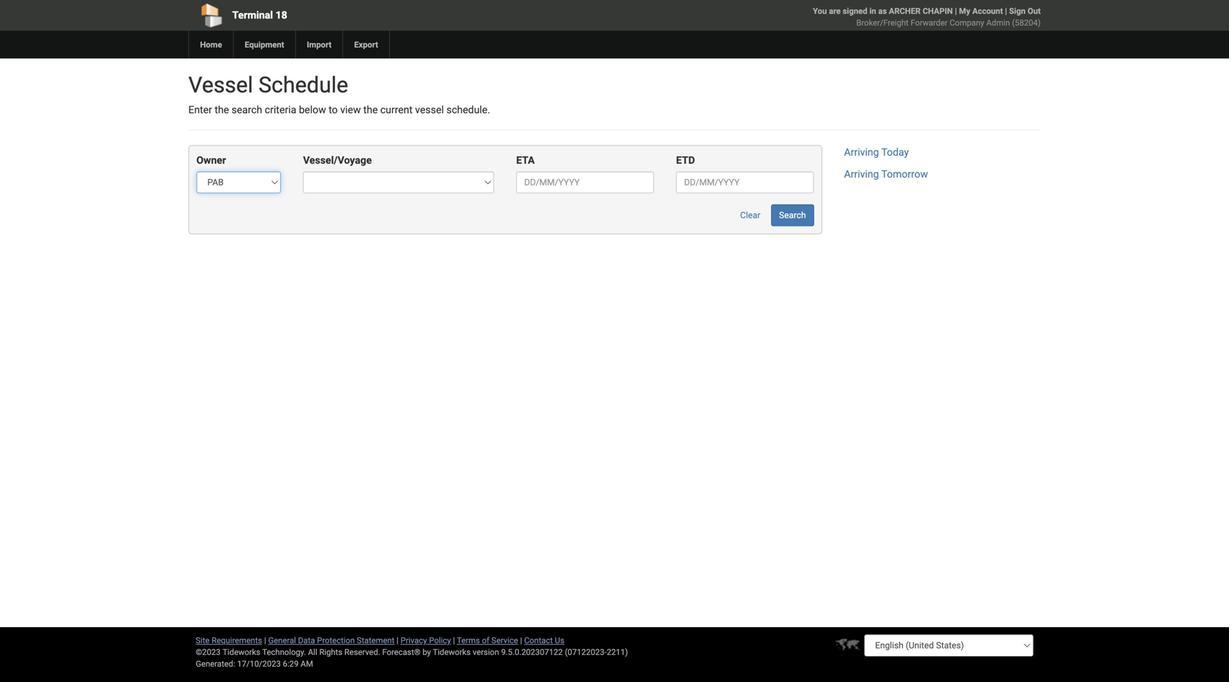 Task type: describe. For each thing, give the bounding box(es) containing it.
service
[[492, 636, 518, 646]]

in
[[870, 6, 877, 16]]

tideworks
[[433, 648, 471, 658]]

contact
[[524, 636, 553, 646]]

enter
[[188, 104, 212, 116]]

equipment
[[245, 40, 284, 49]]

of
[[482, 636, 490, 646]]

arriving today link
[[844, 146, 909, 158]]

ETA text field
[[516, 172, 654, 194]]

(58204)
[[1012, 18, 1041, 27]]

you
[[813, 6, 827, 16]]

18
[[276, 9, 287, 21]]

general
[[268, 636, 296, 646]]

requirements
[[212, 636, 262, 646]]

| up the 9.5.0.202307122
[[520, 636, 522, 646]]

terminal
[[232, 9, 273, 21]]

general data protection statement link
[[268, 636, 395, 646]]

ETD text field
[[676, 172, 814, 194]]

reserved.
[[345, 648, 380, 658]]

statement
[[357, 636, 395, 646]]

(07122023-
[[565, 648, 607, 658]]

as
[[879, 6, 887, 16]]

etd
[[676, 154, 695, 166]]

rights
[[319, 648, 343, 658]]

admin
[[987, 18, 1010, 27]]

current
[[380, 104, 413, 116]]

vessel
[[415, 104, 444, 116]]

broker/freight
[[857, 18, 909, 27]]

data
[[298, 636, 315, 646]]

technology.
[[262, 648, 306, 658]]

vessel
[[188, 72, 253, 98]]

policy
[[429, 636, 451, 646]]

tomorrow
[[882, 168, 928, 180]]

import link
[[295, 31, 343, 59]]

2 the from the left
[[364, 104, 378, 116]]

arriving for arriving today
[[844, 146, 879, 158]]

home link
[[188, 31, 233, 59]]

view
[[340, 104, 361, 116]]

arriving tomorrow
[[844, 168, 928, 180]]

are
[[829, 6, 841, 16]]



Task type: locate. For each thing, give the bounding box(es) containing it.
search
[[779, 210, 806, 221]]

home
[[200, 40, 222, 49]]

chapin
[[923, 6, 953, 16]]

export
[[354, 40, 378, 49]]

the right enter
[[215, 104, 229, 116]]

account
[[973, 6, 1003, 16]]

1 arriving from the top
[[844, 146, 879, 158]]

export link
[[343, 31, 389, 59]]

1 vertical spatial arriving
[[844, 168, 879, 180]]

arriving
[[844, 146, 879, 158], [844, 168, 879, 180]]

equipment link
[[233, 31, 295, 59]]

| left sign
[[1005, 6, 1007, 16]]

sign out link
[[1010, 6, 1041, 16]]

import
[[307, 40, 332, 49]]

owner
[[197, 154, 226, 166]]

eta
[[516, 154, 535, 166]]

forecast®
[[382, 648, 421, 658]]

arriving for arriving tomorrow
[[844, 168, 879, 180]]

the
[[215, 104, 229, 116], [364, 104, 378, 116]]

search
[[232, 104, 262, 116]]

terms of service link
[[457, 636, 518, 646]]

1 horizontal spatial the
[[364, 104, 378, 116]]

my
[[959, 6, 971, 16]]

version
[[473, 648, 499, 658]]

privacy
[[401, 636, 427, 646]]

out
[[1028, 6, 1041, 16]]

by
[[423, 648, 431, 658]]

site requirements link
[[196, 636, 262, 646]]

6:29
[[283, 660, 299, 669]]

all
[[308, 648, 317, 658]]

arriving down arriving today
[[844, 168, 879, 180]]

arriving today
[[844, 146, 909, 158]]

signed
[[843, 6, 868, 16]]

arriving up arriving tomorrow 'link'
[[844, 146, 879, 158]]

sign
[[1010, 6, 1026, 16]]

privacy policy link
[[401, 636, 451, 646]]

contact us link
[[524, 636, 565, 646]]

| left general
[[264, 636, 266, 646]]

to
[[329, 104, 338, 116]]

vessel schedule enter the search criteria below to view the current vessel schedule.
[[188, 72, 490, 116]]

search button
[[771, 204, 814, 226]]

0 vertical spatial arriving
[[844, 146, 879, 158]]

am
[[301, 660, 313, 669]]

0 horizontal spatial the
[[215, 104, 229, 116]]

terminal 18 link
[[188, 0, 531, 31]]

the right view
[[364, 104, 378, 116]]

you are signed in as archer chapin | my account | sign out broker/freight forwarder company admin (58204)
[[813, 6, 1041, 27]]

schedule.
[[447, 104, 490, 116]]

terminal 18
[[232, 9, 287, 21]]

site requirements | general data protection statement | privacy policy | terms of service | contact us ©2023 tideworks technology. all rights reserved. forecast® by tideworks version 9.5.0.202307122 (07122023-2211) generated: 17/10/2023 6:29 am
[[196, 636, 628, 669]]

| up the tideworks
[[453, 636, 455, 646]]

| left my
[[955, 6, 957, 16]]

1 the from the left
[[215, 104, 229, 116]]

site
[[196, 636, 210, 646]]

schedule
[[259, 72, 348, 98]]

company
[[950, 18, 985, 27]]

forwarder
[[911, 18, 948, 27]]

9.5.0.202307122
[[501, 648, 563, 658]]

archer
[[889, 6, 921, 16]]

|
[[955, 6, 957, 16], [1005, 6, 1007, 16], [264, 636, 266, 646], [397, 636, 399, 646], [453, 636, 455, 646], [520, 636, 522, 646]]

©2023 tideworks
[[196, 648, 260, 658]]

protection
[[317, 636, 355, 646]]

| up forecast®
[[397, 636, 399, 646]]

my account link
[[959, 6, 1003, 16]]

generated:
[[196, 660, 235, 669]]

2 arriving from the top
[[844, 168, 879, 180]]

clear button
[[732, 204, 769, 226]]

us
[[555, 636, 565, 646]]

clear
[[740, 210, 761, 221]]

today
[[882, 146, 909, 158]]

2211)
[[607, 648, 628, 658]]

criteria
[[265, 104, 296, 116]]

below
[[299, 104, 326, 116]]

arriving tomorrow link
[[844, 168, 928, 180]]

17/10/2023
[[237, 660, 281, 669]]

vessel/voyage
[[303, 154, 372, 166]]

terms
[[457, 636, 480, 646]]



Task type: vqa. For each thing, say whether or not it's contained in the screenshot.
are
yes



